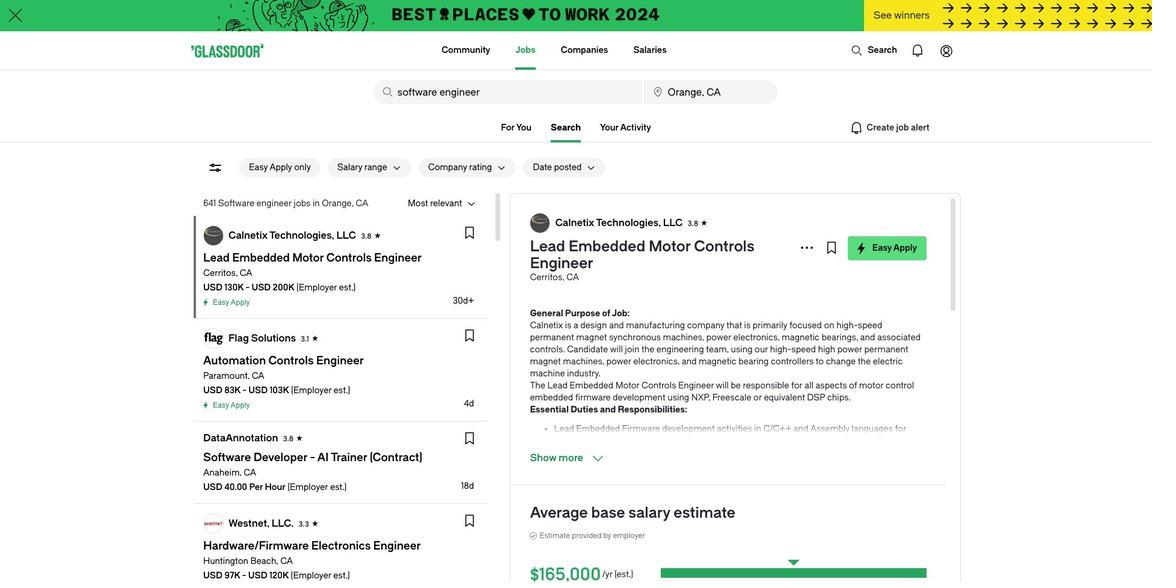 Task type: describe. For each thing, give the bounding box(es) containing it.
2 horizontal spatial power
[[837, 345, 862, 355]]

show more button
[[530, 451, 605, 465]]

easy inside 'easy apply' button
[[872, 243, 892, 253]]

base
[[591, 504, 625, 521]]

company rating button
[[418, 158, 492, 177]]

huntington
[[203, 556, 248, 566]]

and right 'bearings,'
[[860, 332, 875, 343]]

date posted button
[[523, 158, 582, 177]]

engineer
[[256, 198, 292, 209]]

0 horizontal spatial electronics,
[[633, 357, 680, 367]]

c/c++
[[763, 424, 792, 434]]

permanent inside lead embedded firmware development activities in c/c++ and assembly languages for permanent magnet motors/generators control.
[[554, 436, 598, 446]]

see
[[874, 10, 892, 21]]

salary range button
[[328, 158, 387, 177]]

/yr (est.)
[[602, 569, 633, 580]]

search button
[[845, 38, 903, 63]]

dsp
[[807, 393, 825, 403]]

ca inside lead embedded motor controls engineer cerritos, ca
[[566, 272, 579, 283]]

apply inside button
[[893, 243, 917, 253]]

dataannotation
[[203, 432, 278, 444]]

0 horizontal spatial 3.8
[[283, 435, 293, 443]]

1 vertical spatial of
[[849, 381, 857, 391]]

engineering
[[656, 345, 704, 355]]

search link
[[551, 121, 581, 135]]

firmware
[[575, 393, 611, 403]]

1 horizontal spatial machines,
[[663, 332, 704, 343]]

usd 97k
[[203, 571, 240, 581]]

equivalent
[[764, 393, 805, 403]]

1 vertical spatial search
[[551, 123, 581, 133]]

software
[[218, 198, 254, 209]]

freescale
[[712, 393, 751, 403]]

community link
[[442, 31, 490, 70]]

motor
[[859, 381, 884, 391]]

est.) inside huntington beach, ca usd 97k - usd 120k (employer est.)
[[333, 571, 350, 581]]

lead embedded motor controls engineer cerritos, ca
[[530, 238, 754, 283]]

estimate
[[674, 504, 735, 521]]

your activity link
[[600, 121, 651, 135]]

most relevant button
[[398, 194, 462, 213]]

most
[[408, 198, 428, 209]]

paramount,
[[203, 371, 250, 381]]

1 horizontal spatial technologies,
[[596, 217, 661, 228]]

30d+
[[453, 296, 474, 306]]

to
[[816, 357, 824, 367]]

magnet inside lead embedded firmware development activities in c/c++ and assembly languages for permanent magnet motors/generators control.
[[600, 436, 631, 446]]

be
[[731, 381, 741, 391]]

range
[[364, 162, 387, 173]]

bearings,
[[822, 332, 858, 343]]

for you
[[501, 123, 532, 133]]

show
[[530, 452, 556, 464]]

anaheim,
[[203, 468, 242, 478]]

easy inside 'easy apply only' button
[[249, 162, 268, 173]]

1 horizontal spatial llc
[[663, 217, 683, 228]]

easy apply only button
[[239, 158, 320, 177]]

development inside general purpose of job: calnetix is a design and manufacturing company that is primarily focused on high-speed permanent magnet synchronous machines, power electronics, magnetic bearings, and associated controls. candidate will join the engineering team, using our high-speed high power permanent magnet machines, power electronics, and magnetic bearing controllers to change the electric machine industry. the lead embedded motor controls engineer will be responsible for all aspects of motor control embedded firmware development using nxp, freescale or equivalent dsp chips. essential duties and responsibilities:
[[613, 393, 665, 403]]

Search keyword field
[[373, 80, 643, 104]]

assembly
[[810, 424, 850, 434]]

posted
[[554, 162, 582, 173]]

industry.
[[567, 369, 601, 379]]

duties
[[571, 405, 598, 415]]

usd 83k
[[203, 385, 240, 396]]

company rating
[[428, 162, 492, 173]]

lead inside general purpose of job: calnetix is a design and manufacturing company that is primarily focused on high-speed permanent magnet synchronous machines, power electronics, magnetic bearings, and associated controls. candidate will join the engineering team, using our high-speed high power permanent magnet machines, power electronics, and magnetic bearing controllers to change the electric machine industry. the lead embedded motor controls engineer will be responsible for all aspects of motor control embedded firmware development using nxp, freescale or equivalent dsp chips. essential duties and responsibilities:
[[547, 381, 568, 391]]

more
[[559, 452, 583, 464]]

lead embedded firmware development activities in c/c++ and assembly languages for permanent magnet motors/generators control.
[[554, 424, 906, 446]]

change
[[826, 357, 856, 367]]

control
[[886, 381, 914, 391]]

jobs list element
[[194, 216, 488, 582]]

your
[[600, 123, 619, 133]]

usd 103k
[[248, 385, 289, 396]]

(est.)
[[615, 569, 633, 580]]

jobs
[[294, 198, 311, 209]]

0 vertical spatial magnetic
[[782, 332, 819, 343]]

jobs link
[[515, 31, 536, 70]]

for inside lead embedded firmware development activities in c/c++ and assembly languages for permanent magnet motors/generators control.
[[895, 424, 906, 434]]

and down firmware
[[600, 405, 616, 415]]

usd 40.00
[[203, 482, 247, 492]]

salary range
[[337, 162, 387, 173]]

huntington beach, ca usd 97k - usd 120k (employer est.)
[[203, 556, 350, 581]]

company
[[428, 162, 467, 173]]

0 vertical spatial using
[[731, 345, 753, 355]]

1 vertical spatial high-
[[770, 345, 791, 355]]

date
[[533, 162, 552, 173]]

1 vertical spatial permanent
[[864, 345, 908, 355]]

westnet,
[[228, 518, 269, 529]]

engineer inside general purpose of job: calnetix is a design and manufacturing company that is primarily focused on high-speed permanent magnet synchronous machines, power electronics, magnetic bearings, and associated controls. candidate will join the engineering team, using our high-speed high power permanent magnet machines, power electronics, and magnetic bearing controllers to change the electric machine industry. the lead embedded motor controls engineer will be responsible for all aspects of motor control embedded firmware development using nxp, freescale or equivalent dsp chips. essential duties and responsibilities:
[[678, 381, 714, 391]]

average base salary estimate
[[530, 504, 735, 521]]

westnet, llc.
[[228, 518, 294, 529]]

easy apply for flag solutions
[[213, 401, 250, 409]]

1 horizontal spatial high-
[[836, 320, 858, 331]]

join
[[625, 345, 639, 355]]

calnetix inside general purpose of job: calnetix is a design and manufacturing company that is primarily focused on high-speed permanent magnet synchronous machines, power electronics, magnetic bearings, and associated controls. candidate will join the engineering team, using our high-speed high power permanent magnet machines, power electronics, and magnetic bearing controllers to change the electric machine industry. the lead embedded motor controls engineer will be responsible for all aspects of motor control embedded firmware development using nxp, freescale or equivalent dsp chips. essential duties and responsibilities:
[[530, 320, 563, 331]]

embedded inside general purpose of job: calnetix is a design and manufacturing company that is primarily focused on high-speed permanent magnet synchronous machines, power electronics, magnetic bearings, and associated controls. candidate will join the engineering team, using our high-speed high power permanent magnet machines, power electronics, and magnetic bearing controllers to change the electric machine industry. the lead embedded motor controls engineer will be responsible for all aspects of motor control embedded firmware development using nxp, freescale or equivalent dsp chips. essential duties and responsibilities:
[[570, 381, 613, 391]]

calnetix technologies, llc for the right calnetix technologies, llc logo
[[555, 217, 683, 228]]

0 vertical spatial speed
[[858, 320, 882, 331]]

rating
[[469, 162, 492, 173]]

controls inside general purpose of job: calnetix is a design and manufacturing company that is primarily focused on high-speed permanent magnet synchronous machines, power electronics, magnetic bearings, and associated controls. candidate will join the engineering team, using our high-speed high power permanent magnet machines, power electronics, and magnetic bearing controllers to change the electric machine industry. the lead embedded motor controls engineer will be responsible for all aspects of motor control embedded firmware development using nxp, freescale or equivalent dsp chips. essential duties and responsibilities:
[[642, 381, 676, 391]]

beach,
[[250, 556, 278, 566]]

see winners link
[[864, 0, 1152, 32]]

flag solutions
[[228, 332, 296, 344]]

nxp,
[[691, 393, 710, 403]]

for inside general purpose of job: calnetix is a design and manufacturing company that is primarily focused on high-speed permanent magnet synchronous machines, power electronics, magnetic bearings, and associated controls. candidate will join the engineering team, using our high-speed high power permanent magnet machines, power electronics, and magnetic bearing controllers to change the electric machine industry. the lead embedded motor controls engineer will be responsible for all aspects of motor control embedded firmware development using nxp, freescale or equivalent dsp chips. essential duties and responsibilities:
[[791, 381, 802, 391]]

provided
[[572, 532, 602, 540]]

average
[[530, 504, 588, 521]]

/yr
[[602, 569, 612, 580]]

development inside lead embedded firmware development activities in c/c++ and assembly languages for permanent magnet motors/generators control.
[[662, 424, 715, 434]]

0 horizontal spatial using
[[668, 393, 689, 403]]

our
[[755, 345, 768, 355]]

flag solutions logo image
[[204, 329, 223, 348]]

2 is from the left
[[744, 320, 751, 331]]

apply inside button
[[270, 162, 292, 173]]

jobs
[[515, 45, 536, 55]]

641
[[203, 198, 216, 209]]

none field search location
[[644, 80, 777, 104]]

1 vertical spatial magnet
[[530, 357, 561, 367]]

for you link
[[501, 121, 532, 135]]

salaries link
[[633, 31, 667, 70]]

aspects
[[816, 381, 847, 391]]

employer
[[613, 532, 645, 540]]



Task type: vqa. For each thing, say whether or not it's contained in the screenshot.
DataHaven Solutions, Inc
no



Task type: locate. For each thing, give the bounding box(es) containing it.
(employer for usd 103k
[[291, 385, 332, 396]]

associated
[[877, 332, 921, 343]]

development up motors/generators at the bottom right of the page
[[662, 424, 715, 434]]

1 horizontal spatial controls
[[694, 238, 754, 255]]

relevant
[[430, 198, 462, 209]]

electronics, up 'our' in the bottom of the page
[[733, 332, 780, 343]]

search up posted
[[551, 123, 581, 133]]

0 vertical spatial of
[[602, 308, 610, 319]]

1 horizontal spatial electronics,
[[733, 332, 780, 343]]

0 horizontal spatial search
[[551, 123, 581, 133]]

embedded for motor
[[569, 238, 645, 255]]

estimate
[[540, 532, 570, 540]]

1 vertical spatial calnetix technologies, llc
[[228, 230, 356, 241]]

2 vertical spatial permanent
[[554, 436, 598, 446]]

the right join
[[642, 345, 654, 355]]

ca inside cerritos, ca usd 130k - usd 200k (employer est.)
[[240, 268, 252, 278]]

open filter menu image
[[208, 161, 222, 175]]

1 is from the left
[[565, 320, 571, 331]]

cerritos, ca usd 130k - usd 200k (employer est.)
[[203, 268, 356, 293]]

using left nxp,
[[668, 393, 689, 403]]

or
[[753, 393, 762, 403]]

1 horizontal spatial speed
[[858, 320, 882, 331]]

calnetix inside jobs list 'element'
[[228, 230, 267, 241]]

0 horizontal spatial motor
[[615, 381, 639, 391]]

ca up usd 103k
[[252, 371, 264, 381]]

primarily
[[753, 320, 787, 331]]

lead inside lead embedded motor controls engineer cerritos, ca
[[530, 238, 565, 255]]

of left motor
[[849, 381, 857, 391]]

magnet down design
[[576, 332, 607, 343]]

embedded for firmware
[[576, 424, 620, 434]]

1 horizontal spatial none field
[[644, 80, 777, 104]]

solutions
[[251, 332, 296, 344]]

per
[[249, 482, 263, 492]]

in
[[313, 198, 320, 209], [754, 424, 761, 434]]

usd 130k
[[203, 283, 244, 293]]

1 vertical spatial technologies,
[[269, 230, 334, 241]]

a
[[573, 320, 578, 331]]

search
[[868, 45, 897, 55], [551, 123, 581, 133]]

est.) for paramount, ca usd 83k - usd 103k (employer est.)
[[334, 385, 350, 396]]

embedded
[[530, 393, 573, 403]]

0 horizontal spatial power
[[606, 357, 631, 367]]

that
[[726, 320, 742, 331]]

calnetix technologies, llc inside jobs list 'element'
[[228, 230, 356, 241]]

llc
[[663, 217, 683, 228], [336, 230, 356, 241]]

technologies,
[[596, 217, 661, 228], [269, 230, 334, 241]]

motor
[[649, 238, 691, 255], [615, 381, 639, 391]]

0 horizontal spatial magnetic
[[699, 357, 736, 367]]

0 vertical spatial for
[[791, 381, 802, 391]]

the
[[642, 345, 654, 355], [858, 357, 871, 367]]

magnetic down focused in the bottom of the page
[[782, 332, 819, 343]]

in right jobs
[[313, 198, 320, 209]]

usd 200k
[[252, 283, 294, 293]]

(employer right usd 200k
[[296, 283, 337, 293]]

0 horizontal spatial none field
[[373, 80, 643, 104]]

1 vertical spatial will
[[716, 381, 729, 391]]

controllers
[[771, 357, 814, 367]]

0 horizontal spatial calnetix technologies, llc logo image
[[204, 226, 223, 245]]

orange,
[[322, 198, 354, 209]]

machines, up industry.
[[563, 357, 604, 367]]

0 horizontal spatial will
[[610, 345, 623, 355]]

1 horizontal spatial is
[[744, 320, 751, 331]]

0 horizontal spatial llc
[[336, 230, 356, 241]]

ca up purpose
[[566, 272, 579, 283]]

2 vertical spatial easy apply
[[213, 401, 250, 409]]

2 vertical spatial power
[[606, 357, 631, 367]]

0 horizontal spatial is
[[565, 320, 571, 331]]

(employer inside anaheim, ca usd 40.00 per hour (employer est.)
[[287, 482, 328, 492]]

salary
[[628, 504, 670, 521]]

and down job: on the right bottom of the page
[[609, 320, 624, 331]]

0 horizontal spatial high-
[[770, 345, 791, 355]]

apply
[[270, 162, 292, 173], [893, 243, 917, 253], [230, 298, 250, 307], [230, 401, 250, 409]]

0 horizontal spatial calnetix technologies, llc
[[228, 230, 356, 241]]

- for flag
[[242, 385, 247, 396]]

0 vertical spatial magnet
[[576, 332, 607, 343]]

- right usd 130k
[[246, 283, 250, 293]]

and inside lead embedded firmware development activities in c/c++ and assembly languages for permanent magnet motors/generators control.
[[794, 424, 809, 434]]

is left a
[[565, 320, 571, 331]]

1 none field from the left
[[373, 80, 643, 104]]

permanent up electric
[[864, 345, 908, 355]]

0 vertical spatial llc
[[663, 217, 683, 228]]

bearing
[[739, 357, 769, 367]]

1 horizontal spatial 3.8
[[361, 232, 371, 241]]

1 vertical spatial magnetic
[[699, 357, 736, 367]]

1 horizontal spatial search
[[868, 45, 897, 55]]

1 vertical spatial llc
[[336, 230, 356, 241]]

cerritos, up usd 130k
[[203, 268, 238, 278]]

2 vertical spatial magnet
[[600, 436, 631, 446]]

engineer up nxp,
[[678, 381, 714, 391]]

2 horizontal spatial 3.8
[[688, 219, 698, 228]]

0 horizontal spatial the
[[642, 345, 654, 355]]

llc up lead embedded motor controls engineer cerritos, ca
[[663, 217, 683, 228]]

0 vertical spatial machines,
[[663, 332, 704, 343]]

0 vertical spatial calnetix technologies, llc
[[555, 217, 683, 228]]

est.) for cerritos, ca usd 130k - usd 200k (employer est.)
[[339, 283, 356, 293]]

0 horizontal spatial controls
[[642, 381, 676, 391]]

in inside lead embedded firmware development activities in c/c++ and assembly languages for permanent magnet motors/generators control.
[[754, 424, 761, 434]]

for right languages
[[895, 424, 906, 434]]

1 vertical spatial in
[[754, 424, 761, 434]]

3.3
[[298, 520, 309, 529]]

1 horizontal spatial calnetix technologies, llc logo image
[[531, 213, 550, 233]]

cerritos, inside cerritos, ca usd 130k - usd 200k (employer est.)
[[203, 268, 238, 278]]

1 vertical spatial power
[[837, 345, 862, 355]]

and down engineering
[[682, 357, 697, 367]]

electric
[[873, 357, 903, 367]]

1 horizontal spatial the
[[858, 357, 871, 367]]

0 vertical spatial high-
[[836, 320, 858, 331]]

0 vertical spatial in
[[313, 198, 320, 209]]

activities
[[717, 424, 752, 434]]

0 horizontal spatial of
[[602, 308, 610, 319]]

electronics,
[[733, 332, 780, 343], [633, 357, 680, 367]]

controls.
[[530, 345, 565, 355]]

1 horizontal spatial magnetic
[[782, 332, 819, 343]]

- right usd 83k at the bottom of the page
[[242, 385, 247, 396]]

ca inside paramount, ca usd 83k - usd 103k (employer est.)
[[252, 371, 264, 381]]

calnetix technologies, llc
[[555, 217, 683, 228], [228, 230, 356, 241]]

2 vertical spatial lead
[[554, 424, 574, 434]]

focused
[[789, 320, 822, 331]]

1 vertical spatial -
[[242, 385, 247, 396]]

2 vertical spatial -
[[242, 571, 246, 581]]

see winners
[[874, 10, 930, 21]]

permanent up more
[[554, 436, 598, 446]]

- for calnetix
[[246, 283, 250, 293]]

most relevant
[[408, 198, 462, 209]]

(employer right "usd 120k"
[[291, 571, 331, 581]]

for
[[791, 381, 802, 391], [895, 424, 906, 434]]

motor inside lead embedded motor controls engineer cerritos, ca
[[649, 238, 691, 255]]

0 horizontal spatial technologies,
[[269, 230, 334, 241]]

1 horizontal spatial motor
[[649, 238, 691, 255]]

None field
[[373, 80, 643, 104], [644, 80, 777, 104]]

candidate
[[567, 345, 608, 355]]

motor inside general purpose of job: calnetix is a design and manufacturing company that is primarily focused on high-speed permanent magnet synchronous machines, power electronics, magnetic bearings, and associated controls. candidate will join the engineering team, using our high-speed high power permanent magnet machines, power electronics, and magnetic bearing controllers to change the electric machine industry. the lead embedded motor controls engineer will be responsible for all aspects of motor control embedded firmware development using nxp, freescale or equivalent dsp chips. essential duties and responsibilities:
[[615, 381, 639, 391]]

calnetix technologies, llc up lead embedded motor controls engineer cerritos, ca
[[555, 217, 683, 228]]

magnet
[[576, 332, 607, 343], [530, 357, 561, 367], [600, 436, 631, 446]]

1 vertical spatial lead
[[547, 381, 568, 391]]

speed up associated
[[858, 320, 882, 331]]

power up team,
[[706, 332, 731, 343]]

calnetix down posted
[[555, 217, 594, 228]]

(employer right usd 103k
[[291, 385, 332, 396]]

ca inside anaheim, ca usd 40.00 per hour (employer est.)
[[244, 468, 256, 478]]

1 vertical spatial embedded
[[570, 381, 613, 391]]

0 vertical spatial will
[[610, 345, 623, 355]]

easy apply button
[[848, 236, 927, 260]]

llc.
[[272, 518, 294, 529]]

llc inside jobs list 'element'
[[336, 230, 356, 241]]

ca right beach,
[[280, 556, 293, 566]]

1 vertical spatial 3.8
[[361, 232, 371, 241]]

1 vertical spatial machines,
[[563, 357, 604, 367]]

high
[[818, 345, 835, 355]]

0 horizontal spatial for
[[791, 381, 802, 391]]

est.) inside anaheim, ca usd 40.00 per hour (employer est.)
[[330, 482, 347, 492]]

ca up per
[[244, 468, 256, 478]]

date posted
[[533, 162, 582, 173]]

easy apply for calnetix technologies, llc
[[213, 298, 250, 307]]

0 vertical spatial -
[[246, 283, 250, 293]]

Search location field
[[644, 80, 777, 104]]

motors/generators
[[633, 436, 708, 446]]

high-
[[836, 320, 858, 331], [770, 345, 791, 355]]

0 vertical spatial the
[[642, 345, 654, 355]]

electronics, down engineering
[[633, 357, 680, 367]]

all
[[804, 381, 813, 391]]

(employer inside cerritos, ca usd 130k - usd 200k (employer est.)
[[296, 283, 337, 293]]

design
[[580, 320, 607, 331]]

technologies, down jobs
[[269, 230, 334, 241]]

0 vertical spatial calnetix
[[555, 217, 594, 228]]

on
[[824, 320, 834, 331]]

speed up the controllers
[[791, 345, 816, 355]]

1 vertical spatial easy apply
[[213, 298, 250, 307]]

1 horizontal spatial power
[[706, 332, 731, 343]]

search down see
[[868, 45, 897, 55]]

high- up 'bearings,'
[[836, 320, 858, 331]]

for left all
[[791, 381, 802, 391]]

power down join
[[606, 357, 631, 367]]

(employer for usd 200k
[[296, 283, 337, 293]]

by
[[603, 532, 611, 540]]

0 horizontal spatial cerritos,
[[203, 268, 238, 278]]

1 vertical spatial electronics,
[[633, 357, 680, 367]]

ca right the orange,
[[356, 198, 368, 209]]

controls inside lead embedded motor controls engineer cerritos, ca
[[694, 238, 754, 255]]

0 vertical spatial development
[[613, 393, 665, 403]]

activity
[[620, 123, 651, 133]]

chips.
[[827, 393, 851, 403]]

3.1
[[301, 335, 309, 343]]

0 vertical spatial permanent
[[530, 332, 574, 343]]

company
[[687, 320, 724, 331]]

est.) for anaheim, ca usd 40.00 per hour (employer est.)
[[330, 482, 347, 492]]

1 vertical spatial development
[[662, 424, 715, 434]]

magnet down firmware
[[600, 436, 631, 446]]

team,
[[706, 345, 729, 355]]

easy apply
[[872, 243, 917, 253], [213, 298, 250, 307], [213, 401, 250, 409]]

1 vertical spatial speed
[[791, 345, 816, 355]]

paramount, ca usd 83k - usd 103k (employer est.)
[[203, 371, 350, 396]]

calnetix technologies, llc for calnetix technologies, llc logo in jobs list 'element'
[[228, 230, 356, 241]]

show more
[[530, 452, 583, 464]]

1 vertical spatial for
[[895, 424, 906, 434]]

2 vertical spatial embedded
[[576, 424, 620, 434]]

magnetic down team,
[[699, 357, 736, 367]]

lead for motor
[[530, 238, 565, 255]]

lead
[[530, 238, 565, 255], [547, 381, 568, 391], [554, 424, 574, 434]]

2 none field from the left
[[644, 80, 777, 104]]

will left join
[[610, 345, 623, 355]]

and
[[609, 320, 624, 331], [860, 332, 875, 343], [682, 357, 697, 367], [600, 405, 616, 415], [794, 424, 809, 434]]

(employer for hour
[[287, 482, 328, 492]]

technologies, inside jobs list 'element'
[[269, 230, 334, 241]]

calnetix technologies, llc down 641 software engineer jobs in orange, ca
[[228, 230, 356, 241]]

- inside huntington beach, ca usd 97k - usd 120k (employer est.)
[[242, 571, 246, 581]]

and right 'c/c++'
[[794, 424, 809, 434]]

lottie animation container image
[[903, 36, 932, 65]]

development up responsibilities:
[[613, 393, 665, 403]]

easy apply only
[[249, 162, 311, 173]]

0 vertical spatial embedded
[[569, 238, 645, 255]]

0 vertical spatial electronics,
[[733, 332, 780, 343]]

(employer inside paramount, ca usd 83k - usd 103k (employer est.)
[[291, 385, 332, 396]]

0 vertical spatial power
[[706, 332, 731, 343]]

ca inside huntington beach, ca usd 97k - usd 120k (employer est.)
[[280, 556, 293, 566]]

engineer up general
[[530, 255, 593, 272]]

(employer right hour at left
[[287, 482, 328, 492]]

1 horizontal spatial engineer
[[678, 381, 714, 391]]

flag
[[228, 332, 249, 344]]

1 vertical spatial calnetix
[[228, 230, 267, 241]]

0 vertical spatial motor
[[649, 238, 691, 255]]

calnetix technologies, llc logo image
[[531, 213, 550, 233], [204, 226, 223, 245]]

est.) inside paramount, ca usd 83k - usd 103k (employer est.)
[[334, 385, 350, 396]]

winners
[[894, 10, 930, 21]]

0 vertical spatial 3.8
[[688, 219, 698, 228]]

westnet, llc. logo image
[[204, 514, 223, 533]]

0 horizontal spatial machines,
[[563, 357, 604, 367]]

magnet down controls.
[[530, 357, 561, 367]]

of
[[602, 308, 610, 319], [849, 381, 857, 391]]

0 vertical spatial easy apply
[[872, 243, 917, 253]]

1 horizontal spatial for
[[895, 424, 906, 434]]

the left electric
[[858, 357, 871, 367]]

1 vertical spatial using
[[668, 393, 689, 403]]

cerritos, up general
[[530, 272, 564, 283]]

calnetix technologies, llc logo image down date on the left top
[[531, 213, 550, 233]]

1 horizontal spatial will
[[716, 381, 729, 391]]

calnetix down general
[[530, 320, 563, 331]]

- inside cerritos, ca usd 130k - usd 200k (employer est.)
[[246, 283, 250, 293]]

lottie animation container image
[[394, 31, 442, 69], [394, 31, 442, 69], [903, 36, 932, 65], [932, 36, 961, 65], [932, 36, 961, 65], [851, 44, 863, 57], [851, 44, 863, 57]]

1 horizontal spatial in
[[754, 424, 761, 434]]

companies link
[[561, 31, 608, 70]]

0 horizontal spatial in
[[313, 198, 320, 209]]

cerritos, inside lead embedded motor controls engineer cerritos, ca
[[530, 272, 564, 283]]

1 horizontal spatial of
[[849, 381, 857, 391]]

- right usd 97k
[[242, 571, 246, 581]]

calnetix technologies, llc logo image inside jobs list 'element'
[[204, 226, 223, 245]]

0 vertical spatial engineer
[[530, 255, 593, 272]]

llc down the orange,
[[336, 230, 356, 241]]

hour
[[265, 482, 286, 492]]

est.) inside cerritos, ca usd 130k - usd 200k (employer est.)
[[339, 283, 356, 293]]

18d
[[461, 481, 474, 491]]

for
[[501, 123, 515, 133]]

controls
[[694, 238, 754, 255], [642, 381, 676, 391]]

2 vertical spatial 3.8
[[283, 435, 293, 443]]

ca up usd 130k
[[240, 268, 252, 278]]

machines, up engineering
[[663, 332, 704, 343]]

0 vertical spatial search
[[868, 45, 897, 55]]

technologies, up lead embedded motor controls engineer cerritos, ca
[[596, 217, 661, 228]]

calnetix down software
[[228, 230, 267, 241]]

embedded inside lead embedded firmware development activities in c/c++ and assembly languages for permanent magnet motors/generators control.
[[576, 424, 620, 434]]

manufacturing
[[626, 320, 685, 331]]

power up change
[[837, 345, 862, 355]]

high- up the controllers
[[770, 345, 791, 355]]

will left 'be'
[[716, 381, 729, 391]]

of left job: on the right bottom of the page
[[602, 308, 610, 319]]

firmware
[[622, 424, 660, 434]]

magnetic
[[782, 332, 819, 343], [699, 357, 736, 367]]

none field search keyword
[[373, 80, 643, 104]]

easy apply inside button
[[872, 243, 917, 253]]

permanent up controls.
[[530, 332, 574, 343]]

(employer inside huntington beach, ca usd 97k - usd 120k (employer est.)
[[291, 571, 331, 581]]

1 horizontal spatial using
[[731, 345, 753, 355]]

is right that
[[744, 320, 751, 331]]

anaheim, ca usd 40.00 per hour (employer est.)
[[203, 468, 347, 492]]

general
[[530, 308, 563, 319]]

embedded inside lead embedded motor controls engineer cerritos, ca
[[569, 238, 645, 255]]

calnetix technologies, llc logo image down the "641"
[[204, 226, 223, 245]]

engineer inside lead embedded motor controls engineer cerritos, ca
[[530, 255, 593, 272]]

machine
[[530, 369, 565, 379]]

1 vertical spatial motor
[[615, 381, 639, 391]]

lead inside lead embedded firmware development activities in c/c++ and assembly languages for permanent magnet motors/generators control.
[[554, 424, 574, 434]]

using up bearing
[[731, 345, 753, 355]]

0 vertical spatial technologies,
[[596, 217, 661, 228]]

in left 'c/c++'
[[754, 424, 761, 434]]

2 vertical spatial calnetix
[[530, 320, 563, 331]]

search inside button
[[868, 45, 897, 55]]

lead for firmware
[[554, 424, 574, 434]]

- inside paramount, ca usd 83k - usd 103k (employer est.)
[[242, 385, 247, 396]]



